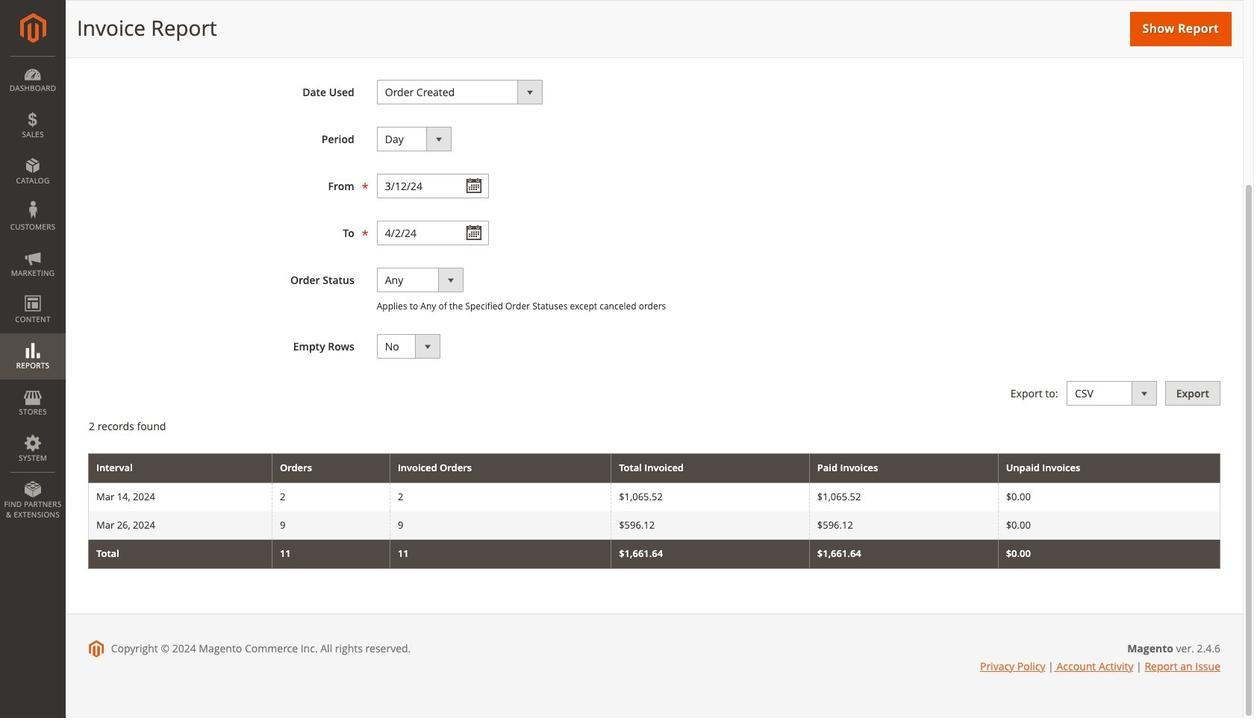 Task type: locate. For each thing, give the bounding box(es) containing it.
None text field
[[377, 221, 489, 246]]

magento admin panel image
[[20, 13, 46, 43]]

None text field
[[377, 174, 489, 199]]

menu bar
[[0, 56, 66, 528]]



